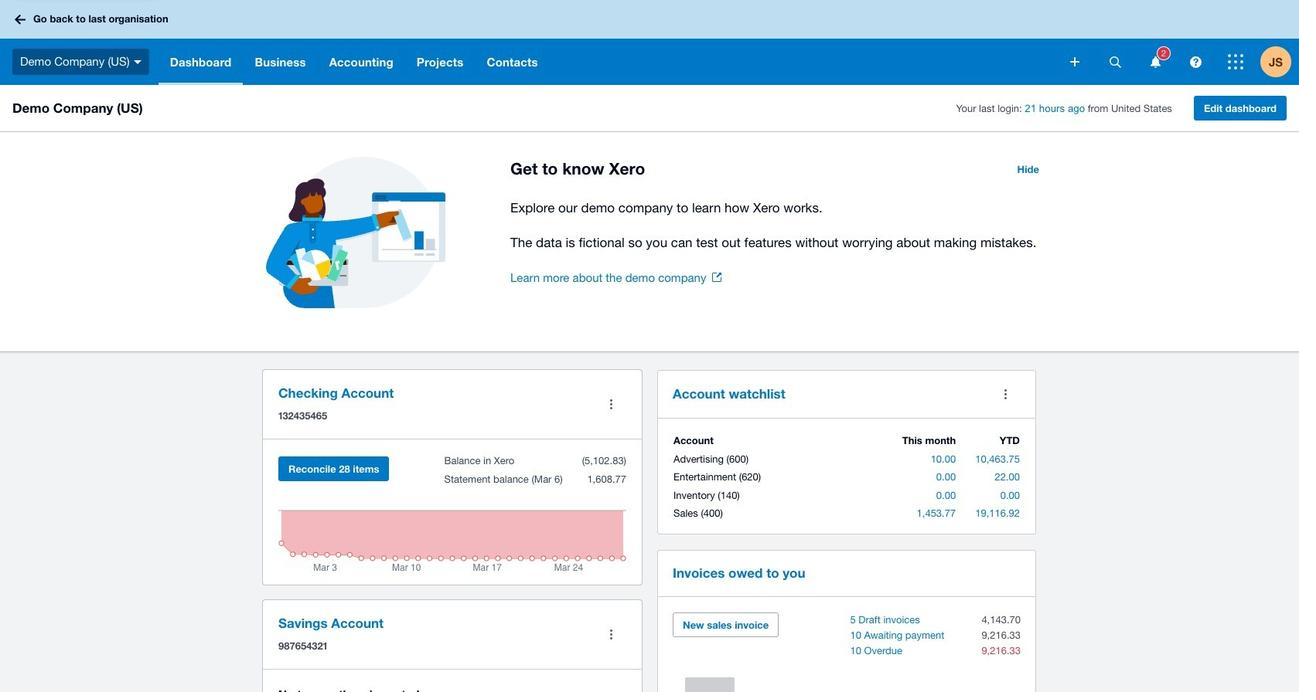 Task type: locate. For each thing, give the bounding box(es) containing it.
manage menu toggle image
[[596, 389, 626, 420]]

banner
[[0, 0, 1299, 85]]

svg image
[[1228, 54, 1244, 70], [1150, 56, 1160, 68], [1190, 56, 1201, 68], [1070, 57, 1080, 67]]

svg image
[[15, 14, 26, 24], [1109, 56, 1121, 68], [134, 60, 141, 64]]

0 horizontal spatial svg image
[[15, 14, 26, 24]]



Task type: vqa. For each thing, say whether or not it's contained in the screenshot.
intro banner body 'element'
yes



Task type: describe. For each thing, give the bounding box(es) containing it.
intro banner body element
[[510, 197, 1049, 254]]

2 horizontal spatial svg image
[[1109, 56, 1121, 68]]

1 horizontal spatial svg image
[[134, 60, 141, 64]]

accounts watchlist options image
[[990, 379, 1021, 410]]



